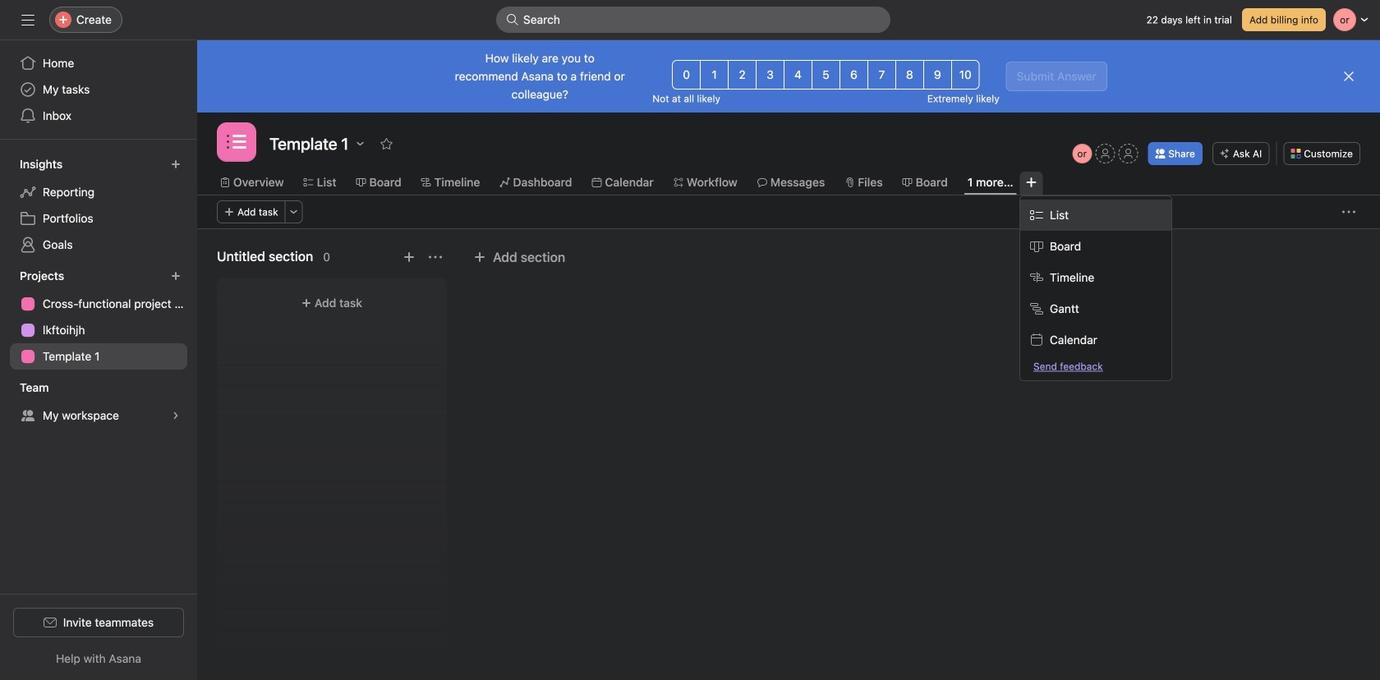 Task type: describe. For each thing, give the bounding box(es) containing it.
new project or portfolio image
[[171, 271, 181, 281]]

global element
[[0, 40, 197, 139]]

teams element
[[0, 373, 197, 432]]

more actions image
[[1343, 205, 1356, 219]]

dismiss image
[[1343, 70, 1356, 83]]



Task type: locate. For each thing, give the bounding box(es) containing it.
None radio
[[728, 60, 757, 90], [756, 60, 785, 90], [784, 60, 813, 90], [812, 60, 841, 90], [896, 60, 924, 90], [923, 60, 952, 90], [728, 60, 757, 90], [756, 60, 785, 90], [784, 60, 813, 90], [812, 60, 841, 90], [896, 60, 924, 90], [923, 60, 952, 90]]

menu item
[[1021, 200, 1172, 231]]

prominent image
[[506, 13, 519, 26]]

projects element
[[0, 261, 197, 373]]

add tab image
[[1025, 176, 1038, 189]]

add task image
[[403, 251, 416, 264]]

see details, my workspace image
[[171, 411, 181, 421]]

None radio
[[672, 60, 701, 90], [700, 60, 729, 90], [840, 60, 869, 90], [868, 60, 896, 90], [951, 60, 980, 90], [672, 60, 701, 90], [700, 60, 729, 90], [840, 60, 869, 90], [868, 60, 896, 90], [951, 60, 980, 90]]

new insights image
[[171, 159, 181, 169]]

option group
[[672, 60, 980, 90]]

list box
[[496, 7, 891, 33]]

list image
[[227, 132, 247, 152]]

add to starred image
[[380, 137, 393, 150]]

insights element
[[0, 150, 197, 261]]

hide sidebar image
[[21, 13, 35, 26]]

manage project members image
[[1073, 144, 1092, 164]]



Task type: vqa. For each thing, say whether or not it's contained in the screenshot.
ROW
no



